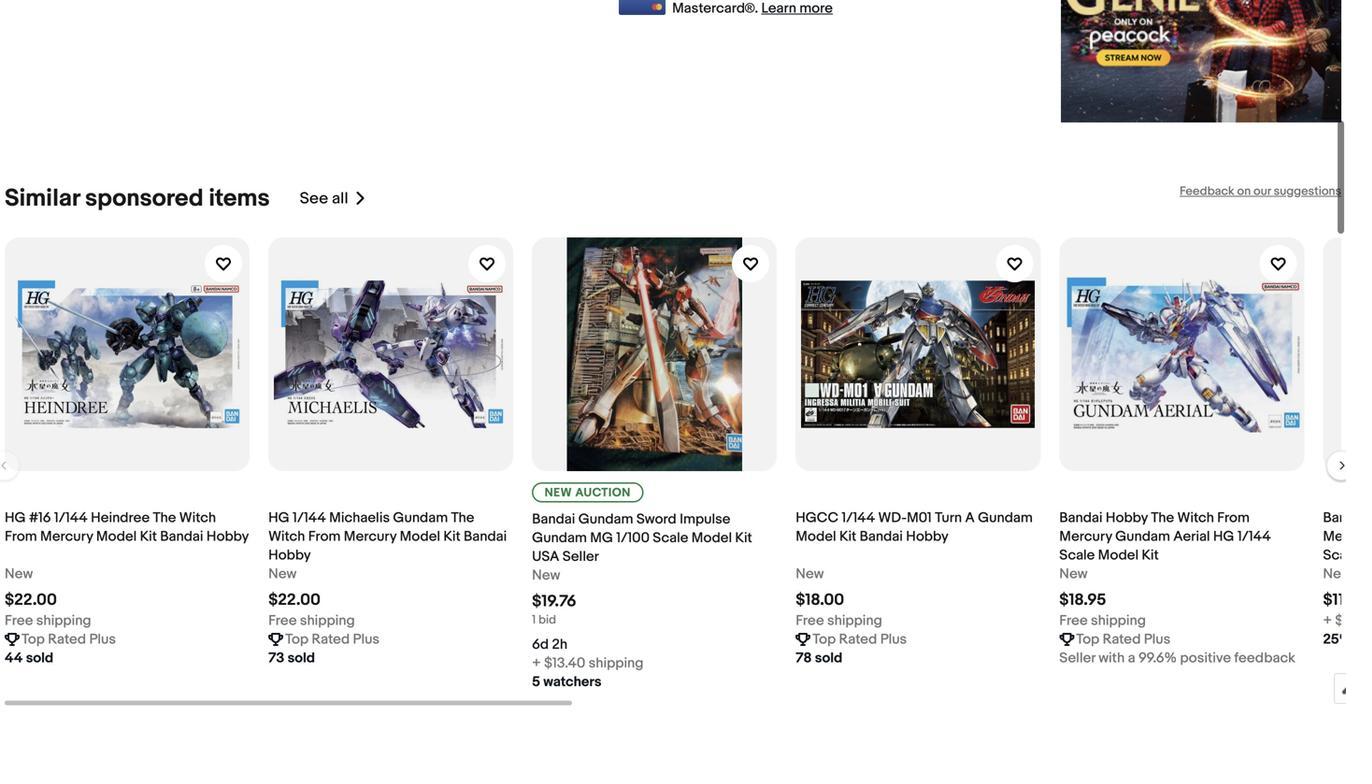 Task type: vqa. For each thing, say whether or not it's contained in the screenshot.


Task type: describe. For each thing, give the bounding box(es) containing it.
usa
[[532, 548, 559, 565]]

$11. text field
[[1323, 590, 1346, 610]]

sold for $22.00
[[26, 650, 53, 667]]

bandai inside hgcc 1/144 wd-m01 turn a gundam model kit bandai hobby
[[860, 528, 903, 545]]

gundam inside hg 1/144 michaelis gundam the witch from mercury model kit bandai hobby new $22.00 free shipping
[[393, 509, 448, 526]]

1
[[532, 613, 536, 627]]

new
[[545, 486, 572, 500]]

1/144 inside hg 1/144 michaelis gundam the witch from mercury model kit bandai hobby new $22.00 free shipping
[[293, 509, 326, 526]]

free inside bandai hobby the witch from mercury gundam aerial hg 1/144 scale model kit new $18.95 free shipping
[[1060, 612, 1088, 629]]

feedback on our suggestions
[[1180, 184, 1342, 199]]

$22.00 text field
[[268, 590, 321, 610]]

witch for hg 1/144 michaelis gundam the witch from mercury model kit bandai hobby new $22.00 free shipping
[[268, 528, 305, 545]]

78
[[796, 650, 812, 667]]

Free shipping text field
[[796, 611, 883, 630]]

seller inside bandai gundam sword impulse gundam mg 1/100 scale model kit usa seller new $19.76 1 bid 6d 2h + $13.40 shipping 5 watchers
[[563, 548, 599, 565]]

$18.00 text field
[[796, 590, 845, 610]]

hg for hg 1/144 michaelis gundam the witch from mercury model kit bandai hobby new $22.00 free shipping
[[268, 509, 290, 526]]

hobby inside bandai hobby the witch from mercury gundam aerial hg 1/144 scale model kit new $18.95 free shipping
[[1106, 509, 1148, 526]]

$18.95 text field
[[1060, 590, 1107, 610]]

mastercard®.
[[672, 0, 758, 17]]

gundam up usa at the left bottom of page
[[532, 530, 587, 546]]

2h
[[552, 636, 568, 653]]

new text field for $18.00
[[796, 565, 824, 583]]

a
[[965, 509, 975, 526]]

the inside bandai hobby the witch from mercury gundam aerial hg 1/144 scale model kit new $18.95 free shipping
[[1151, 509, 1175, 526]]

rated for $18.00
[[839, 631, 877, 648]]

6d 2h text field
[[532, 635, 568, 654]]

top for hobby
[[1076, 631, 1100, 648]]

auction
[[575, 486, 631, 500]]

on
[[1238, 184, 1251, 199]]

heindree
[[91, 509, 150, 526]]

kit inside hgcc 1/144 wd-m01 turn a gundam model kit bandai hobby
[[840, 528, 857, 545]]

1/144 inside bandai hobby the witch from mercury gundam aerial hg 1/144 scale model kit new $18.95 free shipping
[[1238, 528, 1271, 545]]

ebay
[[921, 0, 951, 0]]

kit for hg 1/144 michaelis gundam the witch from mercury model kit bandai hobby new $22.00 free shipping
[[444, 528, 461, 545]]

1/144 inside hgcc 1/144 wd-m01 turn a gundam model kit bandai hobby
[[842, 509, 875, 526]]

73
[[268, 650, 285, 667]]

sold for 1/144
[[288, 650, 315, 667]]

from for hg 1/144 michaelis gundam the witch from mercury model kit bandai hobby new $22.00 free shipping
[[308, 528, 341, 545]]

mercury for hg #16 1/144 heindree the witch from mercury model kit bandai hobby
[[40, 528, 93, 545]]

bandai inside hg #16 1/144 heindree the witch from mercury model kit bandai hobby
[[160, 528, 203, 545]]

new inside new $22.00 free shipping
[[5, 566, 33, 582]]

hg for hg #16 1/144 heindree the witch from mercury model kit bandai hobby
[[5, 509, 26, 526]]

bandai hobby the witch from mercury gundam aerial hg 1/144 scale model kit new $18.95 free shipping
[[1060, 509, 1271, 629]]

with
[[1099, 650, 1125, 667]]

new inside new $18.00 free shipping
[[796, 566, 824, 582]]

1/100
[[616, 530, 650, 546]]

44 sold text field
[[5, 649, 53, 667]]

a
[[1128, 650, 1136, 667]]

plus for $22.00
[[89, 631, 116, 648]]

$22.00 inside new $22.00 free shipping
[[5, 590, 57, 610]]

top rated plus for $22.00
[[22, 631, 116, 648]]

hobby inside hg 1/144 michaelis gundam the witch from mercury model kit bandai hobby new $22.00 free shipping
[[268, 547, 311, 564]]

+ inside bandai gundam sword impulse gundam mg 1/100 scale model kit usa seller new $19.76 1 bid 6d 2h + $13.40 shipping 5 watchers
[[532, 655, 541, 672]]

hgcc
[[796, 509, 839, 526]]

up
[[703, 0, 720, 0]]

similar sponsored items
[[5, 184, 270, 213]]

44
[[5, 650, 23, 667]]

impulse
[[680, 511, 731, 528]]

shipping inside bandai hobby the witch from mercury gundam aerial hg 1/144 scale model kit new $18.95 free shipping
[[1091, 612, 1146, 629]]

hg inside bandai hobby the witch from mercury gundam aerial hg 1/144 scale model kit new $18.95 free shipping
[[1214, 528, 1235, 545]]

turn
[[935, 509, 962, 526]]

top rated plus text field for $18.00
[[813, 630, 907, 649]]

plus for 1/144
[[353, 631, 380, 648]]

learn
[[762, 0, 797, 17]]

feedback
[[1235, 650, 1296, 667]]

top rated plus for $18.00
[[813, 631, 907, 648]]

free shipping text field for 1/144
[[268, 611, 355, 630]]

our
[[1254, 184, 1271, 199]]

hg 1/144 michaelis gundam the witch from mercury model kit bandai hobby new $22.00 free shipping
[[268, 509, 507, 629]]

model inside bandai hobby the witch from mercury gundam aerial hg 1/144 scale model kit new $18.95 free shipping
[[1098, 547, 1139, 564]]

bid
[[539, 613, 556, 627]]

73 sold text field
[[268, 649, 315, 667]]

seller with a 99.6% positive feedback
[[1060, 650, 1296, 667]]

top for $18.00
[[813, 631, 836, 648]]

new inside hg 1/144 michaelis gundam the witch from mercury model kit bandai hobby new $22.00 free shipping
[[268, 566, 297, 582]]

top rated plus for hobby
[[1076, 631, 1171, 648]]

+ $13.40 shipping text field
[[532, 654, 644, 673]]

shipping inside hg 1/144 michaelis gundam the witch from mercury model kit bandai hobby new $22.00 free shipping
[[300, 612, 355, 629]]

see
[[300, 189, 328, 208]]

25% text field
[[1323, 630, 1346, 649]]

$13.40
[[544, 655, 586, 672]]

bandai inside hg 1/144 michaelis gundam the witch from mercury model kit bandai hobby new $22.00 free shipping
[[464, 528, 507, 545]]

the for hg #16 1/144 heindree the witch from mercury model kit bandai hobby
[[153, 509, 176, 526]]

new text field for $18.95
[[1060, 565, 1088, 583]]

hg #16 1/144 heindree the witch from mercury model kit bandai hobby
[[5, 509, 249, 545]]

Seller with a 99.6% positive feedback text field
[[1060, 649, 1296, 667]]

kit for bandai gundam sword impulse gundam mg 1/100 scale model kit usa seller new $19.76 1 bid 6d 2h + $13.40 shipping 5 watchers
[[735, 530, 752, 546]]

hobby inside hgcc 1/144 wd-m01 turn a gundam model kit bandai hobby
[[906, 528, 949, 545]]

similar
[[5, 184, 80, 213]]

when
[[801, 0, 834, 0]]

ban new $11. + $5 25%
[[1323, 509, 1346, 648]]

from inside bandai hobby the witch from mercury gundam aerial hg 1/144 scale model kit new $18.95 free shipping
[[1218, 509, 1250, 526]]

kit for hg #16 1/144 heindree the witch from mercury model kit bandai hobby
[[140, 528, 157, 545]]

top for 1/144
[[285, 631, 309, 648]]

hgcc 1/144 wd-m01 turn a gundam model kit bandai hobby
[[796, 509, 1033, 545]]

witch for hg #16 1/144 heindree the witch from mercury model kit bandai hobby
[[179, 509, 216, 526]]

items
[[209, 184, 270, 213]]

plus for hobby
[[1144, 631, 1171, 648]]

5
[[532, 674, 540, 690]]

feedback on our suggestions link
[[1180, 184, 1342, 199]]

model for hg #16 1/144 heindree the witch from mercury model kit bandai hobby
[[96, 528, 137, 545]]

use
[[864, 0, 887, 0]]

#16
[[29, 509, 51, 526]]

6d
[[532, 636, 549, 653]]

73 sold
[[268, 650, 315, 667]]

learn more link
[[762, 0, 833, 17]]

78 sold text field
[[796, 649, 843, 667]]

see all
[[300, 189, 348, 208]]

$5
[[1336, 612, 1346, 629]]

free shipping text field for hobby
[[1060, 611, 1146, 630]]

sponsored
[[85, 184, 204, 213]]

ebay mastercard image
[[619, 0, 666, 15]]

new auction
[[545, 486, 631, 500]]

see all link
[[300, 184, 367, 213]]



Task type: locate. For each thing, give the bounding box(es) containing it.
kit inside bandai hobby the witch from mercury gundam aerial hg 1/144 scale model kit new $18.95 free shipping
[[1142, 547, 1159, 564]]

rated for $22.00
[[48, 631, 86, 648]]

Free shipping text field
[[5, 611, 91, 630], [268, 611, 355, 630], [1060, 611, 1146, 630]]

$22.00 up 73 sold
[[268, 590, 321, 610]]

new up the $18.95
[[1060, 566, 1088, 582]]

rated up a
[[1103, 631, 1141, 648]]

1/144 inside hg #16 1/144 heindree the witch from mercury model kit bandai hobby
[[54, 509, 88, 526]]

free
[[5, 612, 33, 629], [268, 612, 297, 629], [796, 612, 824, 629], [1060, 612, 1088, 629]]

3 mercury from the left
[[1060, 528, 1112, 545]]

model inside hg 1/144 michaelis gundam the witch from mercury model kit bandai hobby new $22.00 free shipping
[[400, 528, 440, 545]]

new text field for $22.00
[[268, 565, 297, 583]]

0 horizontal spatial scale
[[653, 530, 689, 546]]

plus down hg 1/144 michaelis gundam the witch from mercury model kit bandai hobby new $22.00 free shipping
[[353, 631, 380, 648]]

3 top from the left
[[813, 631, 836, 648]]

2 free from the left
[[268, 612, 297, 629]]

1/144 left michaelis
[[293, 509, 326, 526]]

gundam inside hgcc 1/144 wd-m01 turn a gundam model kit bandai hobby
[[978, 509, 1033, 526]]

watchers
[[544, 674, 602, 690]]

1 horizontal spatial scale
[[1060, 547, 1095, 564]]

hg inside hg 1/144 michaelis gundam the witch from mercury model kit bandai hobby new $22.00 free shipping
[[268, 509, 290, 526]]

plus
[[89, 631, 116, 648], [353, 631, 380, 648], [881, 631, 907, 648], [1144, 631, 1171, 648]]

2 horizontal spatial sold
[[815, 650, 843, 667]]

44 sold
[[5, 650, 53, 667]]

2 the from the left
[[451, 509, 474, 526]]

scale up $18.95 'text field'
[[1060, 547, 1095, 564]]

feedback
[[1180, 184, 1235, 199]]

0 horizontal spatial $22.00
[[5, 590, 57, 610]]

1 horizontal spatial seller
[[1060, 650, 1096, 667]]

rated inside top rated plus text box
[[48, 631, 86, 648]]

witch
[[179, 509, 216, 526], [1178, 509, 1214, 526], [268, 528, 305, 545]]

2 sold from the left
[[288, 650, 315, 667]]

scale
[[653, 530, 689, 546], [1060, 547, 1095, 564]]

3 free shipping text field from the left
[[1060, 611, 1146, 630]]

1 new text field from the left
[[268, 565, 297, 583]]

rated
[[48, 631, 86, 648], [312, 631, 350, 648], [839, 631, 877, 648], [1103, 631, 1141, 648]]

michaelis
[[329, 509, 390, 526]]

seller
[[563, 548, 599, 565], [1060, 650, 1096, 667]]

0 horizontal spatial free shipping text field
[[5, 611, 91, 630]]

top up 73 sold text box
[[285, 631, 309, 648]]

top rated plus up a
[[1076, 631, 1171, 648]]

m01
[[907, 509, 932, 526]]

top rated plus text field up "78 sold"
[[813, 630, 907, 649]]

3 the from the left
[[1151, 509, 1175, 526]]

gundam up mg
[[579, 511, 633, 528]]

4 rated from the left
[[1103, 631, 1141, 648]]

3 top rated plus text field from the left
[[1076, 630, 1171, 649]]

1 vertical spatial seller
[[1060, 650, 1096, 667]]

2 plus from the left
[[353, 631, 380, 648]]

2 top rated plus from the left
[[285, 631, 380, 648]]

1 the from the left
[[153, 509, 176, 526]]

gundam left the aerial
[[1116, 528, 1171, 545]]

free down $18.00 text box
[[796, 612, 824, 629]]

more
[[800, 0, 833, 17]]

hobby inside hg #16 1/144 heindree the witch from mercury model kit bandai hobby
[[207, 528, 249, 545]]

+ $5 text field
[[1323, 611, 1346, 630]]

mercury down #16
[[40, 528, 93, 545]]

1 bid text field
[[532, 613, 556, 627]]

learn more
[[762, 0, 833, 17]]

aerial
[[1174, 528, 1210, 545]]

1 horizontal spatial free shipping text field
[[268, 611, 355, 630]]

1 horizontal spatial from
[[308, 528, 341, 545]]

witch up the aerial
[[1178, 509, 1214, 526]]

rated down free shipping text box
[[839, 631, 877, 648]]

top up with at bottom
[[1076, 631, 1100, 648]]

new down usa at the left bottom of page
[[532, 567, 560, 584]]

1 free from the left
[[5, 612, 33, 629]]

+
[[1323, 612, 1332, 629], [532, 655, 541, 672]]

5x
[[739, 0, 754, 0]]

shipping down $18.00 on the right bottom of page
[[827, 612, 883, 629]]

2 horizontal spatial top rated plus text field
[[1076, 630, 1171, 649]]

new text field up $22.00 text field
[[5, 565, 33, 583]]

top up 44 sold text field
[[22, 631, 45, 648]]

from inside hg 1/144 michaelis gundam the witch from mercury model kit bandai hobby new $22.00 free shipping
[[308, 528, 341, 545]]

points
[[758, 0, 798, 0]]

3 plus from the left
[[881, 631, 907, 648]]

model for hg 1/144 michaelis gundam the witch from mercury model kit bandai hobby new $22.00 free shipping
[[400, 528, 440, 545]]

hg
[[5, 509, 26, 526], [268, 509, 290, 526], [1214, 528, 1235, 545]]

5 watchers text field
[[532, 673, 602, 691]]

1/144 left wd-
[[842, 509, 875, 526]]

4 top rated plus from the left
[[1076, 631, 1171, 648]]

new text field for $22.00
[[5, 565, 33, 583]]

your
[[890, 0, 917, 0]]

free shipping text field for $22.00
[[5, 611, 91, 630]]

sold right '73'
[[288, 650, 315, 667]]

new $22.00 free shipping
[[5, 566, 91, 629]]

1 plus from the left
[[89, 631, 116, 648]]

1 sold from the left
[[26, 650, 53, 667]]

0 horizontal spatial from
[[5, 528, 37, 545]]

3 sold from the left
[[815, 650, 843, 667]]

witch inside hg 1/144 michaelis gundam the witch from mercury model kit bandai hobby new $22.00 free shipping
[[268, 528, 305, 545]]

new $18.00 free shipping
[[796, 566, 883, 629]]

sold inside text box
[[288, 650, 315, 667]]

+ up 5
[[532, 655, 541, 672]]

$18.00
[[796, 590, 845, 610]]

shipping up watchers
[[589, 655, 644, 672]]

0 horizontal spatial the
[[153, 509, 176, 526]]

1 horizontal spatial mercury
[[344, 528, 397, 545]]

hg left michaelis
[[268, 509, 290, 526]]

0 vertical spatial seller
[[563, 548, 599, 565]]

bandai gundam sword impulse gundam mg 1/100 scale model kit usa seller new $19.76 1 bid 6d 2h + $13.40 shipping 5 watchers
[[532, 511, 752, 690]]

new inside bandai gundam sword impulse gundam mg 1/100 scale model kit usa seller new $19.76 1 bid 6d 2h + $13.40 shipping 5 watchers
[[532, 567, 560, 584]]

1 vertical spatial +
[[532, 655, 541, 672]]

99.6%
[[1139, 650, 1177, 667]]

scale inside bandai hobby the witch from mercury gundam aerial hg 1/144 scale model kit new $18.95 free shipping
[[1060, 547, 1095, 564]]

2 horizontal spatial witch
[[1178, 509, 1214, 526]]

kit
[[140, 528, 157, 545], [444, 528, 461, 545], [840, 528, 857, 545], [735, 530, 752, 546], [1142, 547, 1159, 564]]

new text field up $11. text field
[[1323, 565, 1346, 583]]

2 rated from the left
[[312, 631, 350, 648]]

mercury inside hg #16 1/144 heindree the witch from mercury model kit bandai hobby
[[40, 528, 93, 545]]

sold
[[26, 650, 53, 667], [288, 650, 315, 667], [815, 650, 843, 667]]

bandai
[[1060, 509, 1103, 526], [532, 511, 575, 528], [160, 528, 203, 545], [464, 528, 507, 545], [860, 528, 903, 545]]

0 horizontal spatial top rated plus text field
[[285, 630, 380, 649]]

top inside text box
[[22, 631, 45, 648]]

sold right 44
[[26, 650, 53, 667]]

wd-
[[878, 509, 907, 526]]

0 horizontal spatial seller
[[563, 548, 599, 565]]

kit inside bandai gundam sword impulse gundam mg 1/100 scale model kit usa seller new $19.76 1 bid 6d 2h + $13.40 shipping 5 watchers
[[735, 530, 752, 546]]

witch up $22.00 text box
[[268, 528, 305, 545]]

1 rated from the left
[[48, 631, 86, 648]]

gundam
[[393, 509, 448, 526], [978, 509, 1033, 526], [579, 511, 633, 528], [1116, 528, 1171, 545], [532, 530, 587, 546]]

model for bandai gundam sword impulse gundam mg 1/100 scale model kit usa seller new $19.76 1 bid 6d 2h + $13.40 shipping 5 watchers
[[692, 530, 732, 546]]

new text field up $22.00 text box
[[268, 565, 297, 583]]

shipping up with at bottom
[[1091, 612, 1146, 629]]

to
[[723, 0, 736, 0]]

1 horizontal spatial top rated plus text field
[[813, 630, 907, 649]]

Top Rated Plus text field
[[22, 630, 116, 649]]

+ inside ban new $11. + $5 25%
[[1323, 612, 1332, 629]]

2 top from the left
[[285, 631, 309, 648]]

1 $22.00 from the left
[[5, 590, 57, 610]]

sold right 78
[[815, 650, 843, 667]]

0 horizontal spatial mercury
[[40, 528, 93, 545]]

hobby
[[1106, 509, 1148, 526], [207, 528, 249, 545], [906, 528, 949, 545], [268, 547, 311, 564]]

0 horizontal spatial sold
[[26, 650, 53, 667]]

hg left #16
[[5, 509, 26, 526]]

1 top rated plus from the left
[[22, 631, 116, 648]]

1 free shipping text field from the left
[[5, 611, 91, 630]]

rated for 1/144
[[312, 631, 350, 648]]

2 new text field from the left
[[796, 565, 824, 583]]

hg inside hg #16 1/144 heindree the witch from mercury model kit bandai hobby
[[5, 509, 26, 526]]

hg right the aerial
[[1214, 528, 1235, 545]]

suggestions
[[1274, 184, 1342, 199]]

plus down free shipping text box
[[881, 631, 907, 648]]

new up $11. text field
[[1323, 566, 1346, 582]]

0 vertical spatial +
[[1323, 612, 1332, 629]]

mercury
[[40, 528, 93, 545], [344, 528, 397, 545], [1060, 528, 1112, 545]]

2 free shipping text field from the left
[[268, 611, 355, 630]]

2 horizontal spatial from
[[1218, 509, 1250, 526]]

all
[[332, 189, 348, 208]]

shipping up top rated plus text box
[[36, 612, 91, 629]]

top up 78 sold text field
[[813, 631, 836, 648]]

top rated plus up "44 sold"
[[22, 631, 116, 648]]

See all text field
[[300, 189, 348, 208]]

1 mercury from the left
[[40, 528, 93, 545]]

the inside hg 1/144 michaelis gundam the witch from mercury model kit bandai hobby new $22.00 free shipping
[[451, 509, 474, 526]]

the
[[153, 509, 176, 526], [451, 509, 474, 526], [1151, 509, 1175, 526]]

shipping down $22.00 text box
[[300, 612, 355, 629]]

the inside hg #16 1/144 heindree the witch from mercury model kit bandai hobby
[[153, 509, 176, 526]]

1/144 right #16
[[54, 509, 88, 526]]

new text field down usa at the left bottom of page
[[532, 566, 560, 585]]

new up $22.00 text field
[[5, 566, 33, 582]]

scale inside bandai gundam sword impulse gundam mg 1/100 scale model kit usa seller new $19.76 1 bid 6d 2h + $13.40 shipping 5 watchers
[[653, 530, 689, 546]]

free down $22.00 text field
[[5, 612, 33, 629]]

new text field for $11.
[[1323, 565, 1346, 583]]

3 top rated plus from the left
[[813, 631, 907, 648]]

3 rated from the left
[[839, 631, 877, 648]]

$19.76 text field
[[532, 592, 577, 611]]

25%
[[1323, 631, 1346, 648]]

$22.00 inside hg 1/144 michaelis gundam the witch from mercury model kit bandai hobby new $22.00 free shipping
[[268, 590, 321, 610]]

+ left $5
[[1323, 612, 1332, 629]]

2 $22.00 from the left
[[268, 590, 321, 610]]

$18.95
[[1060, 590, 1107, 610]]

free inside new $18.00 free shipping
[[796, 612, 824, 629]]

1 horizontal spatial the
[[451, 509, 474, 526]]

top rated plus text field up 73 sold
[[285, 630, 380, 649]]

shipping inside new $22.00 free shipping
[[36, 612, 91, 629]]

gundam inside bandai hobby the witch from mercury gundam aerial hg 1/144 scale model kit new $18.95 free shipping
[[1116, 528, 1171, 545]]

top
[[22, 631, 45, 648], [285, 631, 309, 648], [813, 631, 836, 648], [1076, 631, 1100, 648]]

free inside new $22.00 free shipping
[[5, 612, 33, 629]]

$22.00 text field
[[5, 590, 57, 610]]

ban
[[1323, 509, 1346, 526]]

2 horizontal spatial the
[[1151, 509, 1175, 526]]

seller left with at bottom
[[1060, 650, 1096, 667]]

$19.76
[[532, 592, 577, 611]]

0 horizontal spatial hg
[[5, 509, 26, 526]]

mercury inside hg 1/144 michaelis gundam the witch from mercury model kit bandai hobby new $22.00 free shipping
[[344, 528, 397, 545]]

1 horizontal spatial witch
[[268, 528, 305, 545]]

bandai inside bandai hobby the witch from mercury gundam aerial hg 1/144 scale model kit new $18.95 free shipping
[[1060, 509, 1103, 526]]

free shipping text field down the $18.95
[[1060, 611, 1146, 630]]

78 sold
[[796, 650, 843, 667]]

shipping inside bandai gundam sword impulse gundam mg 1/100 scale model kit usa seller new $19.76 1 bid 6d 2h + $13.40 shipping 5 watchers
[[589, 655, 644, 672]]

new up $22.00 text box
[[268, 566, 297, 582]]

sword
[[637, 511, 677, 528]]

kit inside hg 1/144 michaelis gundam the witch from mercury model kit bandai hobby new $22.00 free shipping
[[444, 528, 461, 545]]

rated up 73 sold text box
[[312, 631, 350, 648]]

1/144
[[54, 509, 88, 526], [293, 509, 326, 526], [842, 509, 875, 526], [1238, 528, 1271, 545]]

1 top from the left
[[22, 631, 45, 648]]

plus for $18.00
[[881, 631, 907, 648]]

2 horizontal spatial free shipping text field
[[1060, 611, 1146, 630]]

new text field for $19.76
[[532, 566, 560, 585]]

0 horizontal spatial witch
[[179, 509, 216, 526]]

top rated plus up 73 sold text box
[[285, 631, 380, 648]]

seller inside text box
[[1060, 650, 1096, 667]]

positive
[[1180, 650, 1231, 667]]

mercury for hg 1/144 michaelis gundam the witch from mercury model kit bandai hobby new $22.00 free shipping
[[344, 528, 397, 545]]

from inside hg #16 1/144 heindree the witch from mercury model kit bandai hobby
[[5, 528, 37, 545]]

plus up 99.6%
[[1144, 631, 1171, 648]]

2 mercury from the left
[[344, 528, 397, 545]]

mercury inside bandai hobby the witch from mercury gundam aerial hg 1/144 scale model kit new $18.95 free shipping
[[1060, 528, 1112, 545]]

4 free from the left
[[1060, 612, 1088, 629]]

new up $18.00 text box
[[796, 566, 824, 582]]

from for hg #16 1/144 heindree the witch from mercury model kit bandai hobby
[[5, 528, 37, 545]]

$22.00
[[5, 590, 57, 610], [268, 590, 321, 610]]

top rated plus text field for $22.00
[[285, 630, 380, 649]]

3 free from the left
[[796, 612, 824, 629]]

free inside hg 1/144 michaelis gundam the witch from mercury model kit bandai hobby new $22.00 free shipping
[[268, 612, 297, 629]]

New text field
[[5, 565, 33, 583], [1060, 565, 1088, 583], [1323, 565, 1346, 583], [532, 566, 560, 585]]

1 horizontal spatial hg
[[268, 509, 290, 526]]

free down the $18.95
[[1060, 612, 1088, 629]]

free shipping text field down $22.00 text box
[[268, 611, 355, 630]]

rated up "44 sold"
[[48, 631, 86, 648]]

new inside bandai hobby the witch from mercury gundam aerial hg 1/144 scale model kit new $18.95 free shipping
[[1060, 566, 1088, 582]]

4 top from the left
[[1076, 631, 1100, 648]]

model
[[96, 528, 137, 545], [400, 528, 440, 545], [796, 528, 836, 545], [692, 530, 732, 546], [1098, 547, 1139, 564]]

$22.00 up top rated plus text box
[[5, 590, 57, 610]]

witch inside hg #16 1/144 heindree the witch from mercury model kit bandai hobby
[[179, 509, 216, 526]]

free shipping text field down $22.00 text field
[[5, 611, 91, 630]]

mercury down michaelis
[[344, 528, 397, 545]]

$11.
[[1323, 590, 1346, 610]]

2 top rated plus text field from the left
[[813, 630, 907, 649]]

1 horizontal spatial $22.00
[[268, 590, 321, 610]]

2 horizontal spatial mercury
[[1060, 528, 1112, 545]]

earn
[[672, 0, 700, 0]]

free down $22.00 text box
[[268, 612, 297, 629]]

0 horizontal spatial new text field
[[268, 565, 297, 583]]

top rated plus text field for $18.95
[[1076, 630, 1171, 649]]

you
[[838, 0, 861, 0]]

top rated plus down free shipping text box
[[813, 631, 907, 648]]

sold for $18.00
[[815, 650, 843, 667]]

shipping inside new $18.00 free shipping
[[827, 612, 883, 629]]

kit inside hg #16 1/144 heindree the witch from mercury model kit bandai hobby
[[140, 528, 157, 545]]

rated for hobby
[[1103, 631, 1141, 648]]

1 horizontal spatial new text field
[[796, 565, 824, 583]]

Top Rated Plus text field
[[285, 630, 380, 649], [813, 630, 907, 649], [1076, 630, 1171, 649]]

from
[[1218, 509, 1250, 526], [5, 528, 37, 545], [308, 528, 341, 545]]

1/144 right the aerial
[[1238, 528, 1271, 545]]

4 plus from the left
[[1144, 631, 1171, 648]]

model inside bandai gundam sword impulse gundam mg 1/100 scale model kit usa seller new $19.76 1 bid 6d 2h + $13.40 shipping 5 watchers
[[692, 530, 732, 546]]

gundam right a
[[978, 509, 1033, 526]]

plus down new $22.00 free shipping
[[89, 631, 116, 648]]

top rated plus text field up a
[[1076, 630, 1171, 649]]

2 horizontal spatial hg
[[1214, 528, 1235, 545]]

earn up to 5x points when you use your ebay mastercard®.
[[672, 0, 951, 17]]

seller down mg
[[563, 548, 599, 565]]

1 top rated plus text field from the left
[[285, 630, 380, 649]]

gundam right michaelis
[[393, 509, 448, 526]]

new
[[5, 566, 33, 582], [268, 566, 297, 582], [796, 566, 824, 582], [1060, 566, 1088, 582], [1323, 566, 1346, 582], [532, 567, 560, 584]]

model inside hgcc 1/144 wd-m01 turn a gundam model kit bandai hobby
[[796, 528, 836, 545]]

witch right heindree
[[179, 509, 216, 526]]

advertisement region
[[1061, 0, 1342, 122]]

witch inside bandai hobby the witch from mercury gundam aerial hg 1/144 scale model kit new $18.95 free shipping
[[1178, 509, 1214, 526]]

model inside hg #16 1/144 heindree the witch from mercury model kit bandai hobby
[[96, 528, 137, 545]]

top for $22.00
[[22, 631, 45, 648]]

scale down sword
[[653, 530, 689, 546]]

mercury up $18.95 'text field'
[[1060, 528, 1112, 545]]

1 horizontal spatial sold
[[288, 650, 315, 667]]

New text field
[[268, 565, 297, 583], [796, 565, 824, 583]]

new text field up $18.00 text box
[[796, 565, 824, 583]]

plus inside text box
[[89, 631, 116, 648]]

bandai inside bandai gundam sword impulse gundam mg 1/100 scale model kit usa seller new $19.76 1 bid 6d 2h + $13.40 shipping 5 watchers
[[532, 511, 575, 528]]

1 horizontal spatial +
[[1323, 612, 1332, 629]]

mg
[[590, 530, 613, 546]]

new text field up the $18.95
[[1060, 565, 1088, 583]]

0 horizontal spatial +
[[532, 655, 541, 672]]

top rated plus for 1/144
[[285, 631, 380, 648]]

the for hg 1/144 michaelis gundam the witch from mercury model kit bandai hobby new $22.00 free shipping
[[451, 509, 474, 526]]



